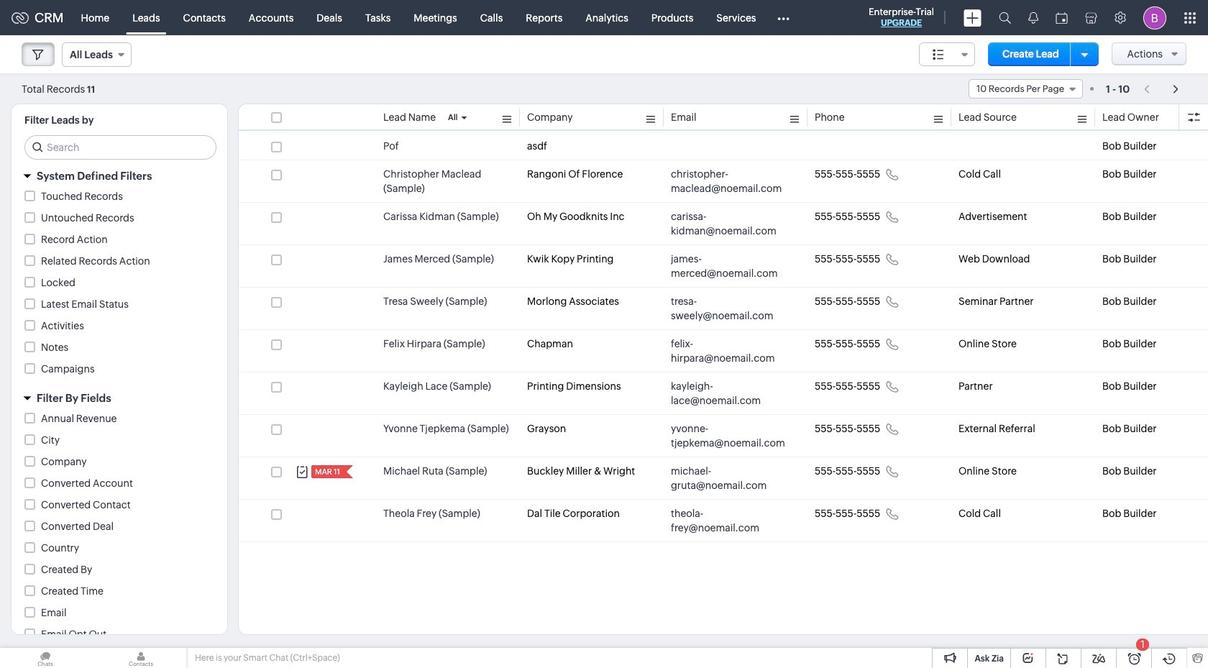 Task type: vqa. For each thing, say whether or not it's contained in the screenshot.
Profile element
yes



Task type: locate. For each thing, give the bounding box(es) containing it.
None field
[[62, 42, 132, 67], [920, 42, 976, 66], [969, 79, 1083, 99], [62, 42, 132, 67], [969, 79, 1083, 99]]

profile element
[[1135, 0, 1176, 35]]

create menu element
[[955, 0, 991, 35]]

row group
[[239, 132, 1209, 542]]

contacts image
[[96, 648, 186, 668]]

Search text field
[[25, 136, 216, 159]]

Other Modules field
[[768, 6, 799, 29]]

signals element
[[1020, 0, 1047, 35]]



Task type: describe. For each thing, give the bounding box(es) containing it.
chats image
[[0, 648, 91, 668]]

profile image
[[1144, 6, 1167, 29]]

logo image
[[12, 12, 29, 23]]

signals image
[[1029, 12, 1039, 24]]

search image
[[999, 12, 1011, 24]]

create menu image
[[964, 9, 982, 26]]

size image
[[933, 48, 945, 61]]

calendar image
[[1056, 12, 1068, 23]]

search element
[[991, 0, 1020, 35]]

none field size
[[920, 42, 976, 66]]



